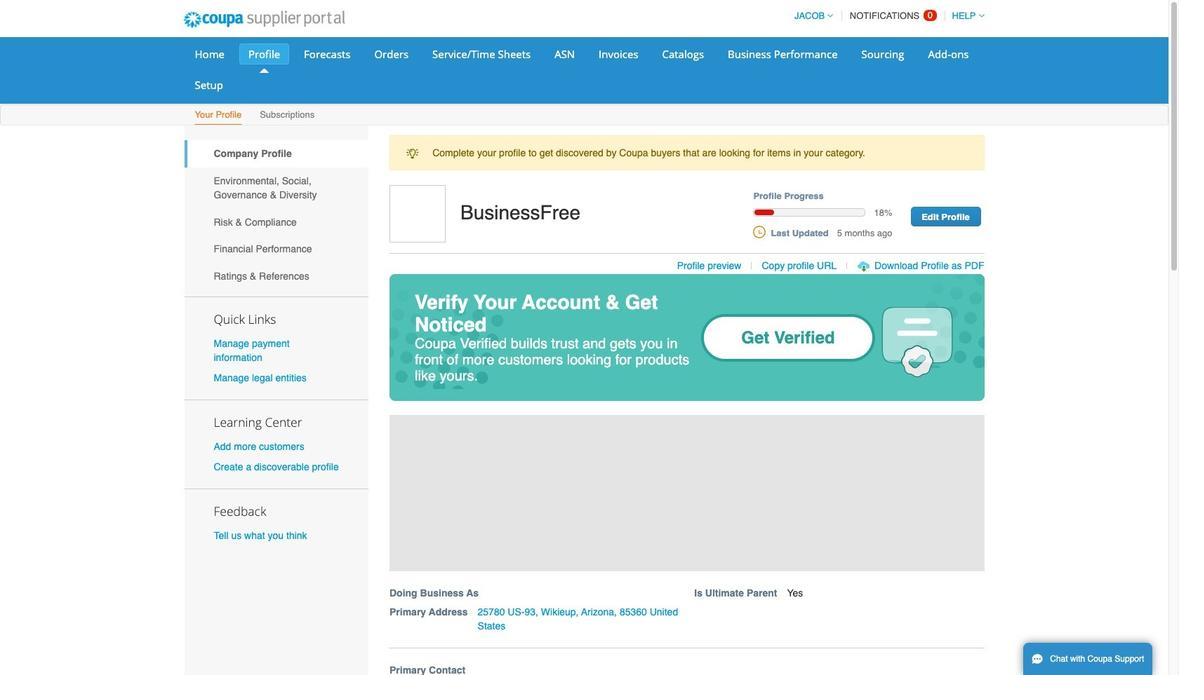 Task type: vqa. For each thing, say whether or not it's contained in the screenshot.
Coupa Supplier Portal image
yes



Task type: describe. For each thing, give the bounding box(es) containing it.
background image
[[390, 415, 985, 572]]



Task type: locate. For each thing, give the bounding box(es) containing it.
navigation
[[788, 2, 985, 29]]

businessfree image
[[390, 186, 446, 243]]

coupa supplier portal image
[[174, 2, 355, 37]]

alert
[[390, 135, 985, 171]]

banner
[[385, 186, 999, 649]]



